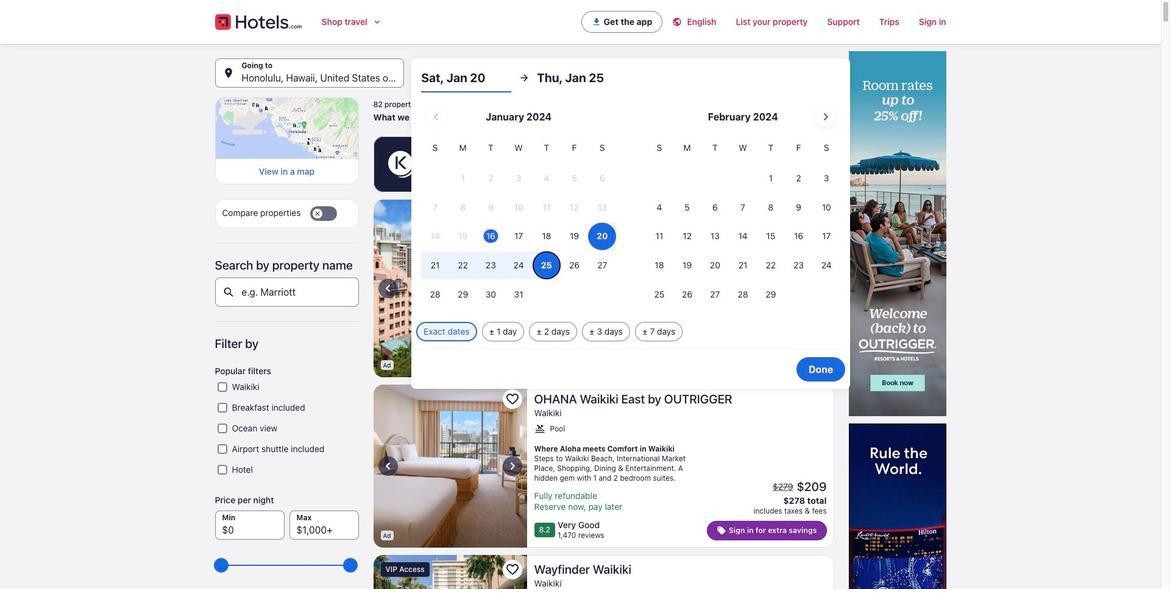 Task type: describe. For each thing, give the bounding box(es) containing it.
shop travel image
[[372, 17, 382, 27]]

2 vertical spatial small image
[[534, 424, 545, 435]]

0 vertical spatial small image
[[673, 17, 687, 27]]

Save Wayfinder Waikiki to a trip checkbox
[[503, 561, 522, 580]]

outdoor pool image
[[373, 556, 527, 590]]

show next image for the royal hawaiian, a luxury collection resort, waikiki image
[[505, 282, 520, 296]]

directional image
[[519, 73, 530, 84]]

previous month image
[[429, 110, 444, 124]]

Save The Royal Hawaiian, a Luxury Collection Resort, Waikiki to a trip checkbox
[[503, 205, 522, 224]]

$0, Minimum, Price per night text field
[[215, 511, 284, 541]]

today element
[[484, 230, 498, 243]]

show previous image for the royal hawaiian, a luxury collection resort, waikiki image
[[381, 282, 395, 296]]

1 vertical spatial small image
[[572, 254, 583, 265]]

download the app button image
[[592, 17, 601, 27]]

show next image for ohana waikiki east by outrigger image
[[505, 460, 520, 474]]



Task type: vqa. For each thing, say whether or not it's contained in the screenshot.
$0, Minimum, Price per night range field in the bottom of the page
yes



Task type: locate. For each thing, give the bounding box(es) containing it.
room image
[[373, 385, 527, 549]]

1 horizontal spatial small image
[[572, 254, 583, 265]]

small image
[[673, 17, 687, 27], [534, 254, 545, 265], [534, 424, 545, 435]]

0 vertical spatial small image
[[542, 113, 555, 124]]

hotels logo image
[[215, 12, 302, 32]]

static map image image
[[215, 98, 359, 159]]

february 2024 element
[[646, 141, 841, 310]]

$0, Minimum, Price per night range field
[[222, 553, 351, 580]]

january 2024 element
[[421, 141, 616, 310]]

$1,000 and above, Maximum, Price per night range field
[[222, 553, 351, 580]]

small image
[[542, 113, 555, 124], [572, 254, 583, 265]]

Save OHANA Waikiki East by OUTRIGGER to a trip checkbox
[[503, 390, 522, 410]]

next month image
[[818, 110, 833, 124]]

leading image
[[717, 527, 726, 536]]

0 horizontal spatial small image
[[542, 113, 555, 124]]

$1,000 and above, Maximum, Price per night text field
[[289, 511, 359, 541]]

show previous image for ohana waikiki east by outrigger image
[[381, 460, 395, 474]]

exterior image
[[373, 200, 527, 378]]

1 vertical spatial small image
[[534, 254, 545, 265]]

application
[[421, 102, 841, 310]]



